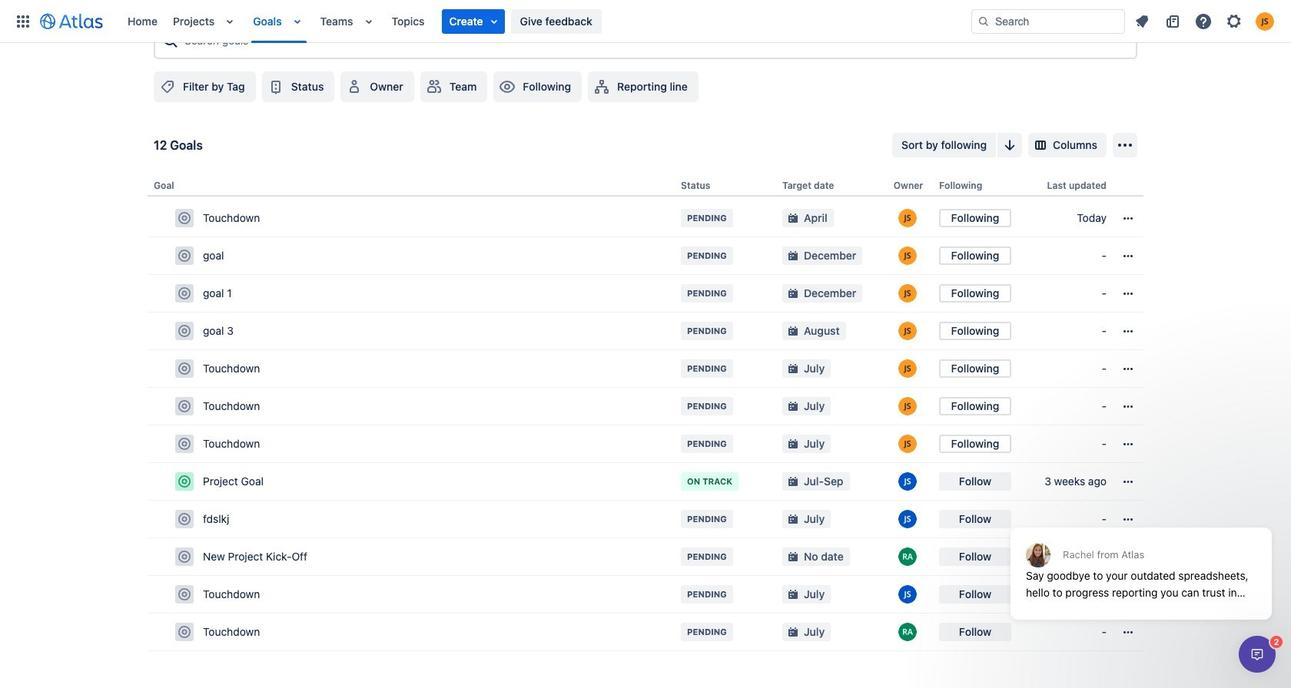 Task type: describe. For each thing, give the bounding box(es) containing it.
reverse sort order image
[[1001, 136, 1019, 154]]

notifications image
[[1133, 12, 1151, 30]]

more options image
[[1116, 136, 1134, 154]]

0 horizontal spatial list
[[120, 0, 972, 43]]

1 touchdown image from the top
[[178, 363, 191, 375]]

list item inside list
[[442, 9, 505, 33]]

goal image
[[178, 250, 191, 262]]

top element
[[9, 0, 972, 43]]

search goals image
[[161, 32, 180, 50]]

2 touchdown image from the top
[[178, 401, 191, 413]]

1 horizontal spatial list
[[1128, 9, 1282, 33]]

settings image
[[1225, 12, 1244, 30]]

3 touchdown image from the top
[[178, 627, 191, 639]]

1 vertical spatial dialog
[[1239, 636, 1276, 673]]

status image
[[266, 78, 285, 96]]

goal 3 image
[[178, 325, 191, 338]]

Search goals field
[[180, 27, 1130, 55]]

0 vertical spatial dialog
[[1003, 490, 1280, 632]]



Task type: locate. For each thing, give the bounding box(es) containing it.
1 vertical spatial touchdown image
[[178, 401, 191, 413]]

0 vertical spatial touchdown image
[[178, 363, 191, 375]]

banner
[[0, 0, 1291, 43]]

dialog
[[1003, 490, 1280, 632], [1239, 636, 1276, 673]]

2 vertical spatial touchdown image
[[178, 627, 191, 639]]

account image
[[1256, 12, 1274, 30]]

label image
[[158, 78, 177, 96]]

fdslkj image
[[178, 514, 191, 526]]

touchdown image up the project goal image
[[178, 438, 191, 451]]

1 vertical spatial touchdown image
[[178, 438, 191, 451]]

search image
[[978, 15, 990, 27]]

Search field
[[972, 9, 1125, 33]]

None search field
[[972, 9, 1125, 33]]

list item
[[442, 9, 505, 33]]

0 vertical spatial touchdown image
[[178, 212, 191, 225]]

help image
[[1194, 12, 1213, 30]]

list
[[120, 0, 972, 43], [1128, 9, 1282, 33]]

goal 1 image
[[178, 288, 191, 300]]

2 vertical spatial touchdown image
[[178, 589, 191, 601]]

touchdown image
[[178, 363, 191, 375], [178, 401, 191, 413], [178, 589, 191, 601]]

switch to... image
[[14, 12, 32, 30]]

touchdown image down "new project kick-off" image
[[178, 627, 191, 639]]

touchdown image up goal "icon" on the top of page
[[178, 212, 191, 225]]

new project kick-off image
[[178, 551, 191, 563]]

1 touchdown image from the top
[[178, 212, 191, 225]]

2 touchdown image from the top
[[178, 438, 191, 451]]

following image
[[498, 78, 517, 96]]

3 touchdown image from the top
[[178, 589, 191, 601]]

touchdown image
[[178, 212, 191, 225], [178, 438, 191, 451], [178, 627, 191, 639]]

project goal image
[[178, 476, 191, 488]]



Task type: vqa. For each thing, say whether or not it's contained in the screenshot.
Teams link
no



